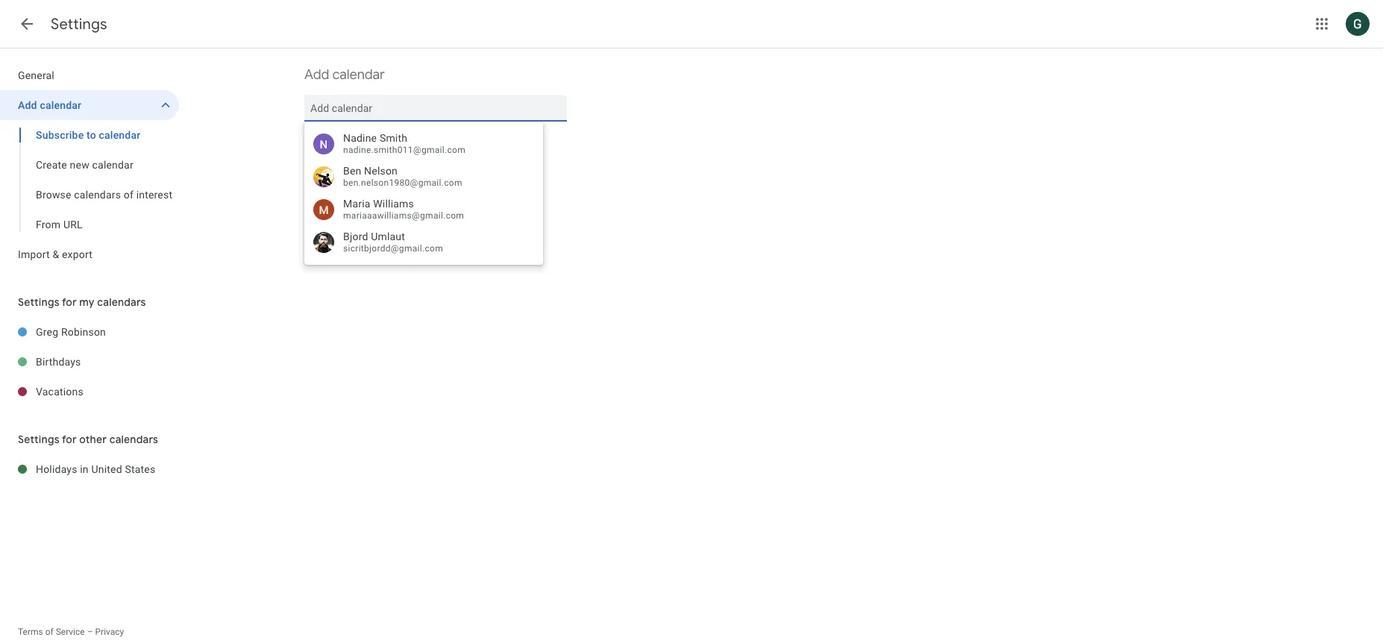 Task type: describe. For each thing, give the bounding box(es) containing it.
terms of service link
[[18, 627, 85, 637]]

add inside tree item
[[18, 99, 37, 111]]

vacations link
[[36, 377, 179, 407]]

ben.nelson1980@gmail.com
[[343, 178, 463, 188]]

calendar inside tree item
[[40, 99, 81, 111]]

maria
[[343, 198, 371, 210]]

interest
[[136, 189, 173, 201]]

terms of service – privacy
[[18, 627, 124, 637]]

bjord umlaut sicritbjordd@gmail.com
[[343, 231, 443, 254]]

browse calendars of interest
[[36, 189, 173, 201]]

create new calendar
[[36, 159, 134, 171]]

0 vertical spatial add
[[305, 66, 329, 84]]

settings for other calendars
[[18, 433, 158, 446]]

go back image
[[18, 15, 36, 33]]

birthdays link
[[36, 347, 179, 377]]

vacations
[[36, 386, 83, 398]]

export
[[62, 249, 93, 260]]

create
[[36, 159, 67, 171]]

calendar up browse calendars of interest
[[92, 159, 134, 171]]

united
[[91, 464, 122, 475]]

to
[[87, 129, 96, 141]]

url
[[63, 219, 83, 231]]

holidays
[[36, 464, 77, 475]]

add calendar inside tree item
[[18, 99, 81, 111]]

calendar up nadine
[[333, 66, 385, 84]]

maria williams mariaaawilliams@gmail.com
[[343, 198, 464, 221]]

settings for my calendars
[[18, 296, 146, 309]]

in
[[80, 464, 89, 475]]

general
[[18, 69, 54, 81]]

greg robinson
[[36, 326, 106, 338]]

calendar right to
[[99, 129, 141, 141]]

Add calendar text field
[[310, 95, 561, 122]]

greg robinson tree item
[[0, 317, 179, 347]]

settings for my calendars tree
[[0, 317, 179, 407]]

privacy link
[[95, 627, 124, 637]]

subscribe
[[36, 129, 84, 141]]

import
[[18, 249, 50, 260]]

calendars for other
[[109, 433, 158, 446]]

from
[[36, 219, 61, 231]]

privacy
[[95, 627, 124, 637]]

new
[[70, 159, 89, 171]]

birthdays
[[36, 356, 81, 368]]

mariaaawilliams@gmail.com
[[343, 210, 464, 221]]

1 vertical spatial of
[[45, 627, 54, 637]]

settings for settings for my calendars
[[18, 296, 60, 309]]

my
[[79, 296, 95, 309]]

calendars inside 'group'
[[74, 189, 121, 201]]

holidays in united states link
[[36, 455, 179, 484]]

of inside 'group'
[[124, 189, 134, 201]]

holidays in united states
[[36, 464, 155, 475]]

browse
[[36, 189, 71, 201]]

1 horizontal spatial add calendar
[[305, 66, 385, 84]]

terms
[[18, 627, 43, 637]]

states
[[125, 464, 155, 475]]

birthdays tree item
[[0, 347, 179, 377]]



Task type: locate. For each thing, give the bounding box(es) containing it.
vacations tree item
[[0, 377, 179, 407]]

holidays in united states tree item
[[0, 455, 179, 484]]

of right terms at left
[[45, 627, 54, 637]]

0 vertical spatial settings
[[51, 15, 107, 34]]

2 for from the top
[[62, 433, 77, 446]]

calendars up states
[[109, 433, 158, 446]]

0 vertical spatial calendars
[[74, 189, 121, 201]]

ben
[[343, 165, 362, 177]]

group containing subscribe to calendar
[[0, 120, 179, 240]]

1 vertical spatial add
[[18, 99, 37, 111]]

0 vertical spatial for
[[62, 296, 77, 309]]

add calendar tree item
[[0, 90, 179, 120]]

for left my
[[62, 296, 77, 309]]

1 horizontal spatial add
[[305, 66, 329, 84]]

1 vertical spatial calendars
[[97, 296, 146, 309]]

other
[[79, 433, 107, 446]]

0 horizontal spatial add calendar
[[18, 99, 81, 111]]

0 vertical spatial of
[[124, 189, 134, 201]]

williams
[[373, 198, 414, 210]]

add
[[305, 66, 329, 84], [18, 99, 37, 111]]

settings up the holidays
[[18, 433, 60, 446]]

for for my
[[62, 296, 77, 309]]

2 vertical spatial calendars
[[109, 433, 158, 446]]

list box containing nadine smith
[[305, 128, 543, 259]]

import & export
[[18, 249, 93, 260]]

from url
[[36, 219, 83, 231]]

1 horizontal spatial of
[[124, 189, 134, 201]]

for left other
[[62, 433, 77, 446]]

calendars right my
[[97, 296, 146, 309]]

0 horizontal spatial add
[[18, 99, 37, 111]]

calendars for my
[[97, 296, 146, 309]]

&
[[53, 249, 59, 260]]

2 vertical spatial settings
[[18, 433, 60, 446]]

add calendar
[[305, 66, 385, 84], [18, 99, 81, 111]]

calendars down create new calendar at the top of page
[[74, 189, 121, 201]]

settings for settings for other calendars
[[18, 433, 60, 446]]

calendar up subscribe
[[40, 99, 81, 111]]

1 vertical spatial for
[[62, 433, 77, 446]]

1 vertical spatial settings
[[18, 296, 60, 309]]

0 horizontal spatial of
[[45, 627, 54, 637]]

settings heading
[[51, 15, 107, 34]]

subscribe to calendar
[[36, 129, 141, 141]]

settings up greg
[[18, 296, 60, 309]]

nelson
[[364, 165, 398, 177]]

greg
[[36, 326, 58, 338]]

list box
[[305, 128, 543, 259]]

for for other
[[62, 433, 77, 446]]

settings
[[51, 15, 107, 34], [18, 296, 60, 309], [18, 433, 60, 446]]

tree containing general
[[0, 60, 179, 269]]

bjord
[[343, 231, 368, 243]]

of
[[124, 189, 134, 201], [45, 627, 54, 637]]

calendar
[[333, 66, 385, 84], [40, 99, 81, 111], [99, 129, 141, 141], [92, 159, 134, 171]]

1 vertical spatial add calendar
[[18, 99, 81, 111]]

settings right go back icon
[[51, 15, 107, 34]]

group
[[0, 120, 179, 240]]

tree
[[0, 60, 179, 269]]

service
[[56, 627, 85, 637]]

nadine smith nadine.smith011@gmail.com
[[343, 132, 466, 155]]

nadine.smith011@gmail.com
[[343, 145, 466, 155]]

add calendar up subscribe
[[18, 99, 81, 111]]

of left 'interest'
[[124, 189, 134, 201]]

sicritbjordd@gmail.com
[[343, 243, 443, 254]]

robinson
[[61, 326, 106, 338]]

smith
[[380, 132, 408, 144]]

nadine
[[343, 132, 377, 144]]

1 for from the top
[[62, 296, 77, 309]]

ben nelson ben.nelson1980@gmail.com
[[343, 165, 463, 188]]

–
[[87, 627, 93, 637]]

0 vertical spatial add calendar
[[305, 66, 385, 84]]

settings for settings
[[51, 15, 107, 34]]

add calendar up nadine
[[305, 66, 385, 84]]

for
[[62, 296, 77, 309], [62, 433, 77, 446]]

umlaut
[[371, 231, 405, 243]]

calendars
[[74, 189, 121, 201], [97, 296, 146, 309], [109, 433, 158, 446]]



Task type: vqa. For each thing, say whether or not it's contained in the screenshot.
URL
yes



